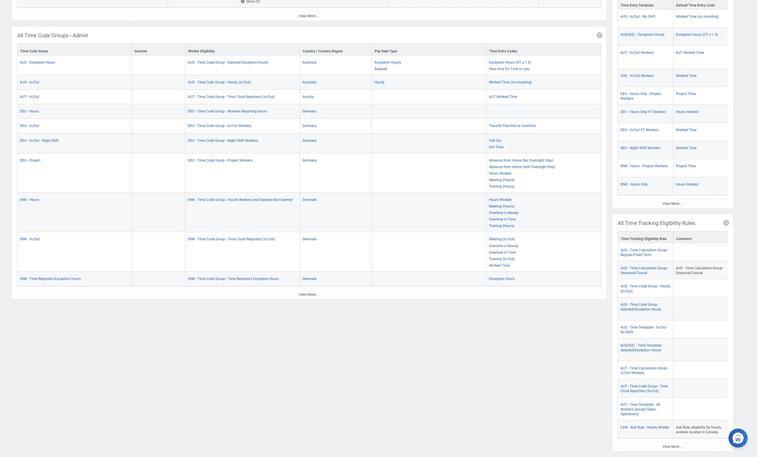Task type: locate. For each thing, give the bounding box(es) containing it.
meeting (hours)
[[489, 178, 515, 182], [489, 205, 515, 209]]

dnk for dnk - time code group - time clock reporters (in/out)
[[188, 237, 195, 242]]

aus - time code group - salaried/exception hourly link down worker eligibility popup button on the left top
[[188, 59, 268, 65]]

1 overtime in money from the top
[[489, 211, 519, 215]]

only down deu - hours only - project workers
[[640, 110, 647, 114]]

hourly up aus - time code group - salaried/exception hourly 'row' on the bottom of the page
[[660, 285, 670, 289]]

row containing dnk - hours
[[17, 193, 601, 232]]

2 vertical spatial all
[[656, 403, 660, 407]]

training (hours)
[[489, 185, 515, 189], [489, 224, 515, 228]]

project
[[650, 92, 661, 96], [676, 92, 687, 96], [29, 158, 40, 163], [227, 158, 239, 163], [643, 164, 654, 168], [676, 164, 687, 168]]

meeting (hours) link
[[489, 177, 515, 182], [489, 203, 515, 209]]

training (hours) link down absence from home (with overnight stay) in the top right of the page
[[489, 183, 515, 189]]

sub right can
[[630, 426, 636, 430]]

shift inside 'deu - time code group - night shift workers' link
[[237, 139, 244, 143]]

1 absence from the top
[[489, 158, 503, 163]]

- inside aus - exception hours link
[[27, 60, 28, 65]]

tracking up time tracking eligibility rule popup button
[[638, 220, 659, 226]]

view
[[299, 14, 307, 18], [663, 202, 670, 206], [299, 293, 307, 297], [663, 445, 670, 449]]

1 vertical spatial home
[[512, 165, 522, 169]]

0 vertical spatial worked time (no rounding)
[[676, 15, 719, 19]]

salaried/exception inside aus/nzl - time template - salaried/exception hourly
[[621, 348, 650, 353]]

overtime for 2nd overtime in time link from the bottom
[[489, 218, 503, 222]]

0 vertical spatial x
[[709, 33, 711, 37]]

only down dnk - hours - project workers at the top right of the page
[[641, 182, 648, 187]]

1 vertical spatial for
[[706, 426, 711, 430]]

0 vertical spatial ft
[[648, 110, 652, 114]]

3 (hours) from the top
[[503, 205, 515, 209]]

1 vertical spatial all
[[618, 220, 624, 226]]

cell
[[17, 0, 168, 8], [168, 0, 238, 8], [388, 0, 539, 8], [539, 0, 601, 8], [132, 55, 185, 75], [132, 75, 185, 90], [132, 90, 185, 104], [372, 90, 487, 104], [132, 104, 185, 119], [372, 104, 487, 119], [487, 104, 601, 119], [132, 119, 185, 133], [372, 119, 487, 133], [132, 133, 185, 153], [372, 133, 487, 153], [132, 153, 185, 193], [372, 153, 487, 193], [132, 193, 185, 232], [372, 193, 487, 232], [132, 232, 185, 272], [372, 232, 487, 272], [674, 243, 729, 261], [132, 272, 185, 287], [372, 272, 487, 287], [674, 280, 729, 298], [674, 298, 729, 321], [674, 321, 729, 339], [674, 339, 729, 362], [674, 362, 729, 380], [674, 380, 729, 398], [674, 398, 729, 421]]

worker
[[188, 49, 199, 53], [658, 426, 669, 430]]

worked time link for deu - in/out ft workers
[[676, 127, 697, 132]]

time inside aus/nzl - time template - salaried/exception hourly
[[638, 344, 646, 348]]

non-
[[273, 198, 281, 202]]

row containing deu - hours only - project workers
[[618, 87, 757, 105]]

3 denmark from the top
[[302, 277, 317, 281]]

group for aus - time calculation group - regular/fixed term link
[[657, 248, 667, 253]]

aus - time calculation group - regular/fixed term row
[[618, 243, 729, 261]]

hourly down sales-
[[647, 426, 657, 430]]

germany link for deu - time code group - project workers
[[302, 157, 317, 163]]

1 horizontal spatial for
[[706, 426, 711, 430]]

0 horizontal spatial rounding)
[[517, 80, 532, 85]]

1 horizontal spatial seasonal/casual
[[676, 271, 703, 275]]

0 horizontal spatial aus - time code group - hourly (in/out) link
[[188, 79, 251, 85]]

ft up deu - night shift workers link
[[641, 128, 645, 132]]

all up sales-
[[656, 403, 660, 407]]

0 vertical spatial project time
[[676, 92, 696, 96]]

1 horizontal spatial worked time (no rounding)
[[676, 15, 719, 19]]

(no down default time entry code popup button
[[698, 15, 703, 19]]

entry left codes
[[498, 49, 506, 53]]

1 aus/nzl from the top
[[621, 33, 635, 37]]

0 vertical spatial overtime in money
[[489, 211, 519, 215]]

row containing aut - in/out
[[17, 90, 601, 104]]

entry inside popup button
[[498, 49, 506, 53]]

configure all time code groups - admin image
[[596, 32, 603, 39]]

hourly inside "link"
[[391, 60, 401, 65]]

more inside all time calculation groups - admin element
[[308, 14, 316, 18]]

2 germany link from the top
[[302, 123, 317, 128]]

(hours) for training (hours) link associated with in
[[503, 224, 515, 228]]

aut - in/out workers link
[[621, 50, 654, 55]]

aut - time code group - time clock reporters (in/out) down aut - time calculation group - in/out workers
[[621, 385, 668, 394]]

group inside aus - time calculation group - seasonal/casual link
[[657, 266, 667, 271]]

aus - in/out - no shift link
[[621, 13, 655, 19]]

shift
[[648, 15, 655, 19], [51, 139, 59, 143], [237, 139, 244, 143], [639, 146, 647, 150], [626, 330, 633, 335]]

exception hours (ot x 1.5) link up "flexi time for time in lieu" link
[[489, 59, 531, 65]]

-
[[628, 15, 629, 19], [641, 15, 642, 19], [70, 32, 71, 39], [636, 33, 637, 37], [628, 51, 629, 55], [27, 60, 28, 65], [195, 60, 196, 65], [226, 60, 227, 65], [628, 74, 629, 78], [27, 80, 28, 85], [195, 80, 196, 85], [226, 80, 227, 85], [628, 92, 629, 96], [648, 92, 649, 96], [27, 95, 28, 99], [195, 95, 196, 99], [226, 95, 227, 99], [27, 109, 28, 114], [195, 109, 196, 114], [226, 109, 227, 114], [628, 110, 629, 114], [27, 124, 28, 128], [195, 124, 196, 128], [226, 124, 227, 128], [628, 128, 629, 132], [27, 139, 28, 143], [40, 139, 41, 143], [195, 139, 196, 143], [226, 139, 227, 143], [628, 146, 629, 150], [27, 158, 28, 163], [195, 158, 196, 163], [226, 158, 227, 163], [628, 164, 629, 168], [641, 164, 642, 168], [628, 182, 629, 187], [28, 198, 29, 202], [196, 198, 197, 202], [226, 198, 227, 202], [28, 237, 29, 242], [196, 237, 197, 242], [226, 237, 227, 242], [628, 248, 629, 253], [668, 248, 669, 253], [628, 266, 629, 271], [668, 266, 669, 271], [684, 266, 684, 271], [723, 266, 724, 271], [28, 277, 29, 281], [196, 277, 197, 281], [226, 277, 227, 281], [628, 285, 629, 289], [658, 285, 659, 289], [628, 303, 629, 307], [658, 303, 659, 307], [628, 326, 629, 330], [654, 326, 655, 330], [667, 326, 668, 330], [636, 344, 637, 348], [662, 344, 663, 348], [628, 367, 629, 371], [668, 367, 669, 371], [628, 385, 629, 389], [658, 385, 659, 389], [628, 403, 629, 407], [654, 403, 655, 407], [629, 426, 630, 430], [645, 426, 646, 430]]

(in/out) up reporting
[[239, 80, 251, 85]]

aus inside 'row'
[[621, 303, 627, 307]]

only for -
[[640, 92, 647, 96]]

hourly down aus - in/out - no shift
[[654, 33, 665, 37]]

1 project time link from the top
[[676, 91, 696, 96]]

code for the aus - time code group - hourly (in/out) link in aus - time code group - hourly (in/out) row
[[639, 285, 647, 289]]

sub inside the can - sub rule - hourly worker link
[[630, 426, 636, 430]]

1 project time from the top
[[676, 92, 696, 96]]

dnk - time code group - time clock reporters (in/out)
[[188, 237, 275, 242]]

1 denmark link from the top
[[302, 197, 317, 202]]

3 meeting from the top
[[489, 237, 502, 242]]

0 vertical spatial meeting (hours) link
[[489, 177, 515, 182]]

0 horizontal spatial country
[[303, 49, 315, 53]]

1 vertical spatial aut worked time link
[[489, 94, 517, 99]]

aus - time code group - hourly (in/out) up deu - time code group - workers reporting hours link
[[188, 80, 251, 85]]

dnk for dnk - time code group - hourly workers and salaried non-exempt
[[188, 198, 195, 202]]

australia link for aus - time code group - salaried/exception hourly
[[302, 59, 316, 65]]

che
[[621, 74, 627, 78]]

for right the time
[[505, 67, 510, 71]]

country right /
[[318, 49, 331, 53]]

aut - time code group - time clock reporters (in/out) link up deu - time code group - workers reporting hours link
[[188, 94, 275, 99]]

rounding) down 'lieu'
[[517, 80, 532, 85]]

0 vertical spatial aus - time code group - hourly (in/out)
[[188, 80, 251, 85]]

no inside the aus - time template - in/out - no shift
[[621, 330, 625, 335]]

0 vertical spatial training (hours) link
[[489, 183, 515, 189]]

0 vertical spatial aut - time code group - time clock reporters (in/out) link
[[188, 94, 275, 99]]

items selected list containing exception hours (ot x 1.5)
[[489, 59, 541, 71]]

- inside deu - night shift workers link
[[628, 146, 629, 150]]

country
[[303, 49, 315, 53], [318, 49, 331, 53]]

overnight right the (with at the right top of the page
[[531, 165, 546, 169]]

overtime in time up meeting (in/out) link
[[489, 218, 516, 222]]

hourly down type
[[391, 60, 401, 65]]

overtime in time link up training (in/out) link
[[489, 249, 516, 255]]

time
[[621, 3, 629, 7], [688, 3, 697, 7], [689, 15, 697, 19], [24, 32, 36, 39], [20, 49, 28, 53], [489, 49, 497, 53], [696, 51, 704, 55], [197, 60, 205, 65], [510, 67, 518, 71], [689, 74, 697, 78], [197, 80, 205, 85], [502, 80, 510, 85], [688, 92, 696, 96], [197, 95, 205, 99], [227, 95, 235, 99], [509, 95, 517, 99], [197, 109, 205, 114], [197, 124, 205, 128], [689, 128, 697, 132], [197, 139, 205, 143], [495, 145, 503, 149], [689, 146, 697, 150], [197, 158, 205, 163], [688, 164, 696, 168], [198, 198, 206, 202], [508, 218, 516, 222], [625, 220, 637, 226], [621, 237, 629, 241], [198, 237, 206, 242], [228, 237, 236, 242], [630, 248, 638, 253], [508, 251, 516, 255], [502, 264, 510, 268], [630, 266, 638, 271], [685, 266, 693, 271], [30, 277, 38, 281], [198, 277, 206, 281], [228, 277, 236, 281], [630, 285, 638, 289], [630, 303, 638, 307], [630, 326, 638, 330], [638, 344, 646, 348], [630, 367, 638, 371], [630, 385, 638, 389], [660, 385, 668, 389], [630, 403, 638, 407]]

deu - time code group - project workers link
[[188, 157, 253, 163]]

1 horizontal spatial (in/out)
[[621, 289, 633, 294]]

- inside aut - in/out workers link
[[628, 51, 629, 55]]

2 meeting (hours) from the top
[[489, 205, 515, 209]]

meeting for 2nd meeting (hours) link
[[489, 205, 502, 209]]

group
[[38, 49, 48, 53], [215, 60, 225, 65], [215, 80, 225, 85], [215, 95, 225, 99], [215, 109, 225, 114], [215, 124, 225, 128], [215, 139, 225, 143], [215, 158, 225, 163], [216, 198, 225, 202], [216, 237, 225, 242], [657, 248, 667, 253], [657, 266, 667, 271], [713, 266, 722, 271], [216, 277, 225, 281], [648, 285, 657, 289], [648, 303, 657, 307], [657, 367, 667, 371], [648, 385, 657, 389]]

1 vertical spatial aut - time code group - time clock reporters (in/out)
[[621, 385, 668, 394]]

overtime for 1st overtime in money 'link' from the bottom
[[489, 244, 503, 248]]

0 vertical spatial only
[[640, 92, 647, 96]]

group inside aus - time calculation group - regular/fixed term
[[657, 248, 667, 253]]

aus - time code group - salaried/exception hourly link inside aus - time code group - salaried/exception hourly 'row'
[[621, 302, 661, 312]]

code for deu - time code group - workers reporting hours link
[[206, 109, 214, 114]]

no up the aus/nzl - time template - salaried/exception hourly link
[[621, 330, 625, 335]]

deu - time code group - workers reporting hours
[[188, 109, 267, 114]]

aut for left aut worked time link
[[489, 95, 496, 99]]

1 training (hours) link from the top
[[489, 183, 515, 189]]

row containing aus - exception hours
[[17, 55, 601, 75]]

seasonal/casual up aus - time code group - hourly (in/out) row at the right bottom of page
[[676, 271, 703, 275]]

aus - time code group - hourly (in/out) for the topmost the aus - time code group - hourly (in/out) link
[[188, 80, 251, 85]]

training (hours) for worked
[[489, 185, 515, 189]]

stay) right the (with at the right top of the page
[[547, 165, 555, 169]]

aut - time code group - time clock reporters (in/out)
[[188, 95, 275, 99], [621, 385, 668, 394]]

exception hours (ot x 1.5) up "flexi time for time in lieu" link
[[489, 60, 531, 65]]

4 (hours) from the top
[[503, 224, 515, 228]]

default
[[676, 3, 688, 7]]

workers
[[676, 431, 689, 435]]

absence from home (no overnight stay)
[[489, 158, 553, 163]]

... inside all time code groups - admin element
[[317, 293, 319, 297]]

time entry codes button
[[487, 44, 601, 55]]

all time tracking eligibility rules element
[[613, 215, 733, 452]]

overtime for first overtime in time link from the bottom of the all time code groups - admin element
[[489, 251, 503, 255]]

template inside the aus - time template - in/out - no shift
[[639, 326, 653, 330]]

exception hours (ot x 1.5) link down default time entry code
[[676, 31, 718, 37]]

0 horizontal spatial (no
[[511, 80, 516, 85]]

group for 'deu - time code group - night shift workers' link
[[215, 139, 225, 143]]

0 vertical spatial meeting
[[489, 178, 502, 182]]

2 home from the top
[[512, 165, 522, 169]]

worked time (no rounding) down default time entry code
[[676, 15, 719, 19]]

money up meeting (in/out) link
[[508, 211, 519, 215]]

worked time (no rounding) link down flexi time for time in lieu
[[489, 79, 532, 85]]

salaried/exception
[[227, 60, 257, 65], [621, 307, 650, 312], [621, 348, 650, 353]]

1.5) inside items selected list
[[525, 60, 531, 65]]

australia link down /
[[302, 59, 316, 65]]

2 overtime in money from the top
[[489, 244, 519, 248]]

0 vertical spatial meeting (hours)
[[489, 178, 515, 182]]

project time
[[676, 92, 696, 96], [676, 164, 696, 168]]

2 training (hours) link from the top
[[489, 223, 515, 228]]

- inside deu - hours link
[[27, 109, 28, 114]]

1 meeting from the top
[[489, 178, 502, 182]]

1 vertical spatial denmark link
[[302, 236, 317, 242]]

dnk - time reporters exception hours link
[[20, 276, 81, 281]]

entry for codes
[[498, 49, 506, 53]]

0 vertical spatial for
[[505, 67, 510, 71]]

0 vertical spatial clock
[[236, 95, 245, 99]]

1 horizontal spatial aus - time code group - hourly (in/out) link
[[621, 283, 670, 294]]

- inside aus - in/out link
[[27, 80, 28, 85]]

aus
[[621, 15, 627, 19], [20, 60, 27, 65], [188, 60, 195, 65], [20, 80, 27, 85], [188, 80, 195, 85], [621, 248, 627, 253], [621, 266, 627, 271], [676, 266, 683, 271], [621, 285, 627, 289], [621, 303, 627, 307], [621, 326, 627, 330]]

1 australia from the top
[[302, 60, 316, 65]]

deu - in/out ft workers link
[[621, 127, 659, 132]]

overtime in money link
[[489, 210, 519, 215], [489, 243, 519, 248]]

1.5) inside all time entry templates element
[[712, 33, 718, 37]]

salaried link
[[374, 66, 387, 71]]

2 money from the top
[[508, 244, 519, 248]]

0 horizontal spatial aus - time code group - salaried/exception hourly link
[[188, 59, 268, 65]]

aus/nzl for aus/nzl - exception hourly
[[621, 33, 635, 37]]

code for the topmost the aus - time code group - hourly (in/out) link
[[206, 80, 214, 85]]

group inside 'deu - time code group - night shift workers' link
[[215, 139, 225, 143]]

deu - hours only - project workers link
[[621, 91, 661, 101]]

aus - in/out - no shift
[[621, 15, 655, 19]]

dnk for dnk - in/out
[[20, 237, 27, 242]]

transfer flextime to overtime link
[[489, 123, 536, 128]]

comment
[[676, 237, 692, 241]]

time tracking eligibility rule column header
[[618, 231, 674, 244]]

0 vertical spatial training
[[489, 185, 502, 189]]

1 vertical spatial australia
[[302, 80, 316, 85]]

template up aus - in/out - no shift link
[[639, 3, 654, 7]]

- inside deu - project link
[[27, 158, 28, 163]]

0 vertical spatial overtime in time
[[489, 218, 516, 222]]

aut - in/out link
[[20, 94, 39, 99]]

germany for deu - time code group - in/out workers
[[302, 124, 317, 128]]

aus/nzl down the aus - time template - in/out - no shift
[[621, 344, 635, 348]]

view inside all time tracking eligibility rules element
[[663, 445, 670, 449]]

2 australia link from the top
[[302, 79, 316, 85]]

(no
[[698, 15, 703, 19], [511, 80, 516, 85]]

x inside items selected list
[[522, 60, 524, 65]]

1 training (hours) from the top
[[489, 185, 515, 189]]

aus/nzl up aut - in/out workers link on the right top
[[621, 33, 635, 37]]

2 horizontal spatial eligibility
[[660, 220, 681, 226]]

all up 'time code group'
[[17, 32, 23, 39]]

template for in/out
[[639, 326, 653, 330]]

group for 'aut - time code group - time clock reporters (in/out)' link in aut - time code group - time clock reporters (in/out) row
[[648, 385, 657, 389]]

(in/out) down aus - time calculation group - seasonal/casual link
[[621, 289, 633, 294]]

view more ... inside all time code groups - admin element
[[299, 293, 319, 297]]

1 from from the top
[[504, 158, 511, 163]]

no down time entry template column header
[[643, 15, 647, 19]]

template up the aus/nzl - time template - salaried/exception hourly link
[[639, 326, 653, 330]]

calculation for 'aut - time calculation group - in/out workers' 'link'
[[639, 367, 656, 371]]

default time entry code
[[676, 3, 715, 7]]

0 vertical spatial rule
[[660, 237, 667, 241]]

aut - time code group - time clock reporters (in/out) inside row
[[188, 95, 275, 99]]

1 (hours) from the top
[[503, 178, 515, 182]]

in
[[519, 67, 522, 71], [504, 211, 507, 215], [504, 218, 507, 222], [504, 244, 507, 248], [504, 251, 507, 255], [702, 431, 705, 435]]

3 germany link from the top
[[302, 137, 317, 143]]

aus - time code group - hourly (in/out) link inside aus - time code group - hourly (in/out) row
[[621, 283, 670, 294]]

(ot for the right exception hours (ot x 1.5) link
[[703, 33, 708, 37]]

(ot for leftmost exception hours (ot x 1.5) link
[[516, 60, 521, 65]]

template
[[639, 3, 654, 7], [639, 326, 653, 330], [647, 344, 662, 348], [639, 403, 653, 407]]

dirt
[[489, 145, 495, 149]]

0 vertical spatial worker
[[188, 49, 199, 53]]

entry up aus - in/out - no shift link
[[630, 3, 638, 7]]

hourly up aus - time template - in/out - no shift link
[[651, 307, 661, 312]]

rule;
[[683, 426, 691, 430]]

row containing deu - in/out ft workers
[[618, 123, 757, 141]]

1 vertical spatial aus/nzl
[[621, 344, 635, 348]]

2 country from the left
[[318, 49, 331, 53]]

code for dnk - time code group - time clock reporters (in/out) link
[[206, 237, 215, 242]]

1 horizontal spatial aut worked time
[[676, 51, 704, 55]]

(hours) for 2nd meeting (hours) link
[[503, 205, 515, 209]]

(no inside all time code groups - admin element
[[511, 80, 516, 85]]

1 vertical spatial clock
[[237, 237, 246, 242]]

1 meeting (hours) from the top
[[489, 178, 515, 182]]

1 horizontal spatial (no
[[698, 15, 703, 19]]

hourly down "salaried" link
[[374, 80, 385, 85]]

1 vertical spatial rounding)
[[517, 80, 532, 85]]

0 horizontal spatial all
[[17, 32, 23, 39]]

2 project time link from the top
[[676, 163, 696, 168]]

hourly inside all time entry templates element
[[654, 33, 665, 37]]

...
[[317, 14, 319, 18], [680, 202, 683, 206], [317, 293, 319, 297], [680, 445, 683, 449]]

row containing deu - in/out
[[17, 119, 601, 133]]

0 horizontal spatial exception hours (ot x 1.5)
[[489, 60, 531, 65]]

2 overtime in time from the top
[[489, 251, 516, 255]]

australia up austria link
[[302, 80, 316, 85]]

salaried/exception down worker eligibility popup button on the left top
[[227, 60, 257, 65]]

1 horizontal spatial salaried
[[374, 67, 387, 71]]

2 horizontal spatial night
[[630, 146, 638, 150]]

1.5)
[[712, 33, 718, 37], [525, 60, 531, 65]]

(no down flexi time for time in lieu
[[511, 80, 516, 85]]

dnk for dnk - hours only
[[621, 182, 628, 187]]

0 vertical spatial absence
[[489, 158, 503, 163]]

dnk - in/out
[[20, 237, 40, 242]]

- inside deu - hours only ft workers link
[[628, 110, 629, 114]]

0 vertical spatial overtime in money link
[[489, 210, 519, 215]]

night inside "link"
[[42, 139, 50, 143]]

row inside all time calculation groups - admin element
[[17, 0, 601, 8]]

1 vertical spatial aus - time code group - hourly (in/out)
[[621, 285, 670, 294]]

country left /
[[303, 49, 315, 53]]

code for deu - time code group - in/out workers link
[[206, 124, 214, 128]]

rule for eligibility
[[660, 237, 667, 241]]

aut worked time
[[676, 51, 704, 55], [489, 95, 517, 99]]

0 horizontal spatial night
[[42, 139, 50, 143]]

group inside deu - time code group - project workers link
[[215, 158, 225, 163]]

overtime in money up meeting (in/out) link
[[489, 211, 519, 215]]

1 overtime in time from the top
[[489, 218, 516, 222]]

code for 'deu - time code group - night shift workers' link
[[206, 139, 214, 143]]

items selected list for deu - time code group - project workers
[[489, 157, 565, 189]]

training (hours) link up meeting (in/out) link
[[489, 223, 515, 228]]

overtime for first overtime in money 'link' from the top
[[489, 211, 503, 215]]

home up absence from home (with overnight stay) link
[[512, 158, 522, 163]]

1 vertical spatial only
[[640, 110, 647, 114]]

1 germany link from the top
[[302, 108, 317, 114]]

exception hours (ot x 1.5) down default time entry code
[[676, 33, 718, 37]]

operations)
[[621, 412, 639, 417]]

1 vertical spatial overtime in time link
[[489, 249, 516, 255]]

aus - time code group - hourly (in/out) inside row
[[621, 285, 670, 294]]

1 horizontal spatial entry
[[630, 3, 638, 7]]

2 training from the top
[[489, 224, 502, 228]]

deu
[[621, 92, 627, 96], [20, 109, 27, 114], [188, 109, 194, 114], [621, 110, 627, 114], [20, 124, 27, 128], [188, 124, 194, 128], [621, 128, 627, 132], [20, 139, 27, 143], [188, 139, 194, 143], [621, 146, 627, 150], [20, 158, 27, 163], [188, 158, 194, 163]]

items selected list
[[374, 59, 411, 71], [489, 59, 541, 71], [489, 137, 513, 150], [489, 157, 565, 189], [489, 197, 528, 229], [489, 236, 528, 268]]

1 vertical spatial (in/out)
[[621, 289, 633, 294]]

1 home from the top
[[512, 158, 522, 163]]

code for 'aut - time code group - time clock reporters (in/out)' link to the left
[[206, 95, 214, 99]]

time inside aus - time calculation group - regular/fixed term
[[630, 248, 638, 253]]

0 vertical spatial salaried/exception
[[227, 60, 257, 65]]

1 vertical spatial (ot
[[516, 60, 521, 65]]

... inside all time calculation groups - admin element
[[317, 14, 319, 18]]

1 denmark from the top
[[302, 198, 317, 202]]

1 vertical spatial aut worked time
[[489, 95, 517, 99]]

exception hours (ot x 1.5) link
[[676, 31, 718, 37], [489, 59, 531, 65]]

deu for deu - in/out
[[20, 124, 27, 128]]

in/out for che - in/out workers
[[630, 74, 640, 78]]

time entry codes
[[489, 49, 517, 53]]

1 vertical spatial aus - time code group - salaried/exception hourly
[[621, 303, 661, 312]]

aus - time code group - hourly (in/out) down aus - time calculation group - seasonal/casual link
[[621, 285, 670, 294]]

australia down /
[[302, 60, 316, 65]]

deu inside deu - hours only - project workers
[[621, 92, 627, 96]]

deu for deu - hours only ft workers
[[621, 110, 627, 114]]

exception hours (ot x 1.5) inside all time entry templates element
[[676, 33, 718, 37]]

deu for deu - time code group - project workers
[[188, 158, 194, 163]]

dnk - time code group - hourly workers and salaried non-exempt link
[[188, 197, 293, 202]]

1 horizontal spatial aus - time calculation group - seasonal/casual
[[676, 266, 726, 275]]

1 horizontal spatial aut - time code group - time clock reporters (in/out) link
[[621, 384, 668, 394]]

1 vertical spatial no
[[621, 330, 625, 335]]

exception
[[638, 33, 654, 37], [676, 33, 691, 37], [29, 60, 45, 65], [374, 60, 390, 65], [489, 60, 504, 65], [55, 277, 70, 281], [253, 277, 269, 281], [489, 277, 504, 281]]

hours worked
[[676, 110, 698, 114], [489, 172, 511, 176], [676, 182, 698, 187], [489, 198, 511, 202]]

time inside aus - time code group - salaried/exception hourly
[[630, 303, 638, 307]]

1 horizontal spatial worker
[[658, 426, 669, 430]]

dnk for dnk - time reporters exception hours
[[20, 277, 27, 281]]

worked time (no rounding) link down default time entry code
[[676, 13, 719, 19]]

0 vertical spatial training (hours)
[[489, 185, 515, 189]]

4 germany link from the top
[[302, 157, 317, 163]]

template down the aus - time template - in/out - no shift
[[647, 344, 662, 348]]

rounding) down default time entry code popup button
[[704, 15, 719, 19]]

items selected list containing absence from home (no overnight stay)
[[489, 157, 565, 189]]

row containing aus/nzl - exception hourly
[[618, 28, 757, 46]]

only up deu - hours only ft workers link
[[640, 92, 647, 96]]

aus/nzl inside aus/nzl - time template - salaried/exception hourly
[[621, 344, 635, 348]]

project inside deu - time code group - project workers link
[[227, 158, 239, 163]]

hourly up deu - time code group - workers reporting hours link
[[227, 80, 238, 85]]

- inside dnk - hours only link
[[628, 182, 629, 187]]

from down absence from home (no overnight stay)
[[504, 165, 511, 169]]

for inside all time code groups - admin element
[[505, 67, 510, 71]]

code for the aus - time code group - salaried/exception hourly link inside aus - time code group - salaried/exception hourly 'row'
[[639, 303, 647, 307]]

1 vertical spatial rule
[[637, 426, 644, 430]]

worked time for deu - night shift workers
[[676, 146, 697, 150]]

1 training from the top
[[489, 185, 502, 189]]

deu - project link
[[20, 157, 40, 163]]

in inside sub rule; eligibility for hourly workers located in canada.
[[702, 431, 705, 435]]

from for (no
[[504, 158, 511, 163]]

(in/out)
[[239, 80, 251, 85], [621, 289, 633, 294]]

overnight right "(no"
[[529, 158, 544, 163]]

0 vertical spatial from
[[504, 158, 511, 163]]

training (hours) up meeting (in/out) link
[[489, 224, 515, 228]]

0 horizontal spatial seasonal/casual
[[621, 271, 647, 275]]

2 seasonal/casual from the left
[[676, 271, 703, 275]]

0 horizontal spatial aus - time code group - salaried/exception hourly
[[188, 60, 268, 65]]

rule
[[660, 237, 667, 241], [637, 426, 644, 430]]

3 denmark link from the top
[[302, 276, 317, 281]]

germany for deu - time code group - project workers
[[302, 158, 317, 163]]

2 meeting from the top
[[489, 205, 502, 209]]

aut - time code group - time clock reporters (in/out) up deu - time code group - workers reporting hours link
[[188, 95, 275, 99]]

aus - time code group - salaried/exception hourly inside row
[[188, 60, 268, 65]]

all up time tracking eligibility rule on the bottom of page
[[618, 220, 624, 226]]

2 australia from the top
[[302, 80, 316, 85]]

0 vertical spatial denmark
[[302, 198, 317, 202]]

money down meeting (in/out)
[[508, 244, 519, 248]]

(in/out)
[[262, 95, 275, 99], [263, 237, 275, 242], [503, 237, 515, 242], [503, 257, 515, 261], [647, 390, 659, 394]]

project inside deu - project link
[[29, 158, 40, 163]]

time inside popup button
[[489, 49, 497, 53]]

4 germany from the top
[[302, 158, 317, 163]]

template for salaried/exception
[[647, 344, 662, 348]]

aut - time code group - time clock reporters (in/out) row
[[618, 380, 729, 398]]

australia for aus - time code group - salaried/exception hourly
[[302, 60, 316, 65]]

aus - time code group - hourly (in/out)
[[188, 80, 251, 85], [621, 285, 670, 294]]

1 vertical spatial 1.5)
[[525, 60, 531, 65]]

entry right default
[[697, 3, 706, 7]]

term
[[643, 253, 651, 257]]

1 sub from the left
[[630, 426, 636, 430]]

in/out
[[630, 15, 640, 19], [630, 51, 640, 55], [630, 74, 640, 78], [29, 80, 39, 85], [29, 95, 39, 99], [29, 124, 39, 128], [227, 124, 237, 128], [630, 128, 640, 132], [29, 139, 39, 143], [30, 237, 40, 242], [656, 326, 666, 330], [621, 371, 630, 376]]

2 aus/nzl from the top
[[621, 344, 635, 348]]

template up (except
[[639, 403, 653, 407]]

code for the top the aus - time code group - salaried/exception hourly link
[[206, 60, 214, 65]]

aus/nzl - time template - salaried/exception hourly
[[621, 344, 663, 353]]

row containing deu - project
[[17, 153, 601, 193]]

worked time (no rounding)
[[676, 15, 719, 19], [489, 80, 532, 85]]

australia link up austria link
[[302, 79, 316, 85]]

in/out inside the aus - time template - in/out - no shift
[[656, 326, 666, 330]]

0 vertical spatial australia
[[302, 60, 316, 65]]

entry for template
[[630, 3, 638, 7]]

row containing deu - hours
[[17, 104, 601, 119]]

overtime in money link down meeting (in/out)
[[489, 243, 519, 248]]

dnk - hours
[[20, 198, 39, 202]]

seasonal/casual down the "regular/fixed" at the right bottom
[[621, 271, 647, 275]]

0 vertical spatial project time link
[[676, 91, 696, 96]]

home down absence from home (no overnight stay)
[[512, 165, 522, 169]]

2 training (hours) from the top
[[489, 224, 515, 228]]

2 sub from the left
[[676, 426, 682, 430]]

aus - exception hours link
[[20, 59, 55, 65]]

time entry template column header
[[618, 0, 674, 10]]

salaried/exception up 'aut - time calculation group - in/out workers' 'link'
[[621, 348, 650, 353]]

training
[[489, 185, 502, 189], [489, 224, 502, 228], [489, 257, 502, 261]]

worked time inside items selected list
[[489, 264, 510, 268]]

row containing time code group
[[17, 44, 601, 55]]

0 horizontal spatial (ot
[[516, 60, 521, 65]]

2 project time from the top
[[676, 164, 696, 168]]

for
[[505, 67, 510, 71], [706, 426, 711, 430]]

overtime
[[521, 124, 536, 128], [489, 211, 503, 215], [489, 218, 503, 222], [489, 244, 503, 248], [489, 251, 503, 255]]

2 absence from the top
[[489, 165, 503, 169]]

rule up aus - time calculation group - regular/fixed term row
[[660, 237, 667, 241]]

1 vertical spatial meeting
[[489, 205, 502, 209]]

aus - time calculation group - regular/fixed term link
[[621, 247, 669, 257]]

salaried right the and
[[260, 198, 273, 202]]

0 vertical spatial money
[[508, 211, 519, 215]]

worked time for deu - in/out ft workers
[[676, 128, 697, 132]]

overtime in money link up meeting (in/out) link
[[489, 210, 519, 215]]

2 horizontal spatial all
[[656, 403, 660, 407]]

hours inside deu - hours only - project workers
[[630, 92, 639, 96]]

overtime in money down meeting (in/out)
[[489, 244, 519, 248]]

3 germany from the top
[[302, 139, 317, 143]]

2 germany from the top
[[302, 124, 317, 128]]

denmark for dnk - time code group - hourly workers and salaried non-exempt
[[302, 198, 317, 202]]

aus inside all time entry templates element
[[621, 15, 627, 19]]

/
[[316, 49, 318, 53]]

time inside the aus - time template - in/out - no shift
[[630, 326, 638, 330]]

aus - time code group - salaried/exception hourly up aus - time template - in/out - no shift link
[[621, 303, 661, 312]]

2 (hours) from the top
[[503, 185, 515, 189]]

inactive button
[[132, 44, 185, 55]]

tracking
[[638, 220, 659, 226], [630, 237, 643, 241]]

items selected list containing call out
[[489, 137, 513, 150]]

1 meeting (hours) link from the top
[[489, 177, 515, 182]]

1 vertical spatial overtime in time
[[489, 251, 516, 255]]

located
[[689, 431, 701, 435]]

code inside all time entry templates element
[[707, 3, 715, 7]]

aus - time code group - salaried/exception hourly link up aus - time template - in/out - no shift link
[[621, 302, 661, 312]]

group inside aus - time code group - hourly (in/out)
[[648, 285, 657, 289]]

0 horizontal spatial sub
[[630, 426, 636, 430]]

1 australia link from the top
[[302, 59, 316, 65]]

0 horizontal spatial aut worked time link
[[489, 94, 517, 99]]

sub up the workers
[[676, 426, 682, 430]]

1 horizontal spatial aus - time code group - hourly (in/out)
[[621, 285, 670, 294]]

template for all
[[639, 403, 653, 407]]

aut for 'aut - time calculation group - in/out workers' 'link'
[[621, 367, 627, 371]]

worked time for che - in/out workers
[[676, 74, 697, 78]]

more inside all time tracking eligibility rules element
[[671, 445, 679, 449]]

all
[[17, 32, 23, 39], [618, 220, 624, 226], [656, 403, 660, 407]]

stay) right "(no"
[[545, 158, 553, 163]]

1 vertical spatial project time
[[676, 164, 696, 168]]

aut worked time inside all time entry templates element
[[676, 51, 704, 55]]

salaried/exception up aus - time template - in/out - no shift link
[[621, 307, 650, 312]]

items selected list containing hours worked
[[489, 197, 528, 229]]

for up 'canada.'
[[706, 426, 711, 430]]

denmark link
[[302, 197, 317, 202], [302, 236, 317, 242], [302, 276, 317, 281]]

in/out for deu - in/out - night shift
[[29, 139, 39, 143]]

aut inside aut - time calculation group - in/out workers
[[621, 367, 627, 371]]

(ot inside items selected list
[[516, 60, 521, 65]]

aus - time code group - salaried/exception hourly down worker eligibility popup button on the left top
[[188, 60, 268, 65]]

code for 'aut - time code group - time clock reporters (in/out)' link in aut - time code group - time clock reporters (in/out) row
[[639, 385, 647, 389]]

worker inside popup button
[[188, 49, 199, 53]]

rule right can
[[637, 426, 644, 430]]

row containing aus - in/out
[[17, 75, 601, 90]]

overtime in time link up meeting (in/out) link
[[489, 216, 516, 222]]

row containing dnk - hours - project workers
[[618, 159, 757, 177]]

1 germany from the top
[[302, 109, 317, 114]]

template inside aus/nzl - time template - salaried/exception hourly
[[647, 344, 662, 348]]

2 denmark link from the top
[[302, 236, 317, 242]]

from
[[504, 158, 511, 163], [504, 165, 511, 169]]

2 from from the top
[[504, 165, 511, 169]]

aut - time code group - time clock reporters (in/out) link down aut - time calculation group - in/out workers
[[621, 384, 668, 394]]

0 vertical spatial australia link
[[302, 59, 316, 65]]

overtime in time up training (in/out) link
[[489, 251, 516, 255]]

row containing dnk - hours only
[[618, 177, 757, 196]]

home
[[512, 158, 522, 163], [512, 165, 522, 169]]

1 horizontal spatial aus - time code group - salaried/exception hourly
[[621, 303, 661, 312]]

row
[[17, 0, 601, 8], [618, 0, 757, 10], [618, 10, 757, 28], [618, 28, 757, 46], [17, 44, 601, 55], [618, 46, 757, 69], [17, 55, 601, 75], [618, 69, 757, 87], [17, 75, 601, 90], [618, 87, 757, 105], [17, 90, 601, 104], [17, 104, 601, 119], [618, 105, 757, 123], [17, 119, 601, 133], [618, 123, 757, 141], [17, 133, 601, 153], [618, 141, 757, 159], [17, 153, 601, 193], [618, 159, 757, 177], [618, 177, 757, 196], [17, 193, 601, 232], [618, 231, 729, 244], [17, 232, 601, 272], [618, 261, 729, 280], [17, 272, 601, 287], [618, 421, 729, 439]]

deu for deu - time code group - night shift workers
[[188, 139, 194, 143]]

from up absence from home (with overnight stay) link
[[504, 158, 511, 163]]

x
[[709, 33, 711, 37], [522, 60, 524, 65]]

aut for aut - in/out workers link on the right top
[[621, 51, 627, 55]]

0 vertical spatial (in/out)
[[239, 80, 251, 85]]

hours worked link
[[676, 109, 698, 114], [489, 170, 511, 176], [676, 181, 698, 187], [489, 197, 511, 202]]

group inside dnk - time code group - hourly workers and salaried non-exempt link
[[216, 198, 225, 202]]

0 horizontal spatial eligibility
[[200, 49, 215, 53]]

0 vertical spatial exception hours (ot x 1.5) link
[[676, 31, 718, 37]]

salaried down exception hourly
[[374, 67, 387, 71]]

aus/nzl - time template - salaried/exception hourly link
[[621, 343, 663, 353]]

2 vertical spatial eligibility
[[644, 237, 659, 241]]

denmark for dnk - time code group - time reporters exception hours
[[302, 277, 317, 281]]

hourly inside 'row'
[[651, 307, 661, 312]]

only
[[640, 92, 647, 96], [640, 110, 647, 114], [641, 182, 648, 187]]

deu for deu - hours only - project workers
[[621, 92, 627, 96]]

tracking up aus - time calculation group - regular/fixed term link
[[630, 237, 643, 241]]

dirt time link
[[489, 144, 503, 149]]

configure all time tracking eligibility rules image
[[723, 220, 730, 226]]

worked time (no rounding) down flexi time for time in lieu
[[489, 80, 532, 85]]

training (hours) down absence from home (with overnight stay) in the top right of the page
[[489, 185, 515, 189]]

1 horizontal spatial 1.5)
[[712, 33, 718, 37]]

1 vertical spatial worker
[[658, 426, 669, 430]]

ft down deu - hours only - project workers
[[648, 110, 652, 114]]

hourly up 'aut - time calculation group - in/out workers' 'link'
[[651, 348, 661, 353]]

hourly left the and
[[228, 198, 238, 202]]

germany for deu - time code group - night shift workers
[[302, 139, 317, 143]]

0 horizontal spatial salaried
[[260, 198, 273, 202]]

aus/nzl - time template - salaried/exception hourly row
[[618, 339, 729, 362]]

aut
[[621, 51, 627, 55], [676, 51, 683, 55], [20, 95, 27, 99], [188, 95, 194, 99], [489, 95, 496, 99], [621, 367, 627, 371], [621, 385, 627, 389], [621, 403, 627, 407]]

exception hourly link
[[374, 59, 401, 65]]

training (hours) link for worked
[[489, 183, 515, 189]]

1 country from the left
[[303, 49, 315, 53]]

0 vertical spatial aut - time code group - time clock reporters (in/out)
[[188, 95, 275, 99]]



Task type: describe. For each thing, give the bounding box(es) containing it.
group inside time code group popup button
[[38, 49, 48, 53]]

aut - time calculation group - in/out workers
[[621, 367, 669, 376]]

aus inside aus - time calculation group - regular/fixed term
[[621, 248, 627, 253]]

row containing can - sub rule - hourly worker
[[618, 421, 729, 439]]

flexi time for time in lieu link
[[489, 66, 530, 71]]

0 vertical spatial aut worked time link
[[676, 50, 704, 55]]

deu - time code group - night shift workers link
[[188, 137, 258, 143]]

0 vertical spatial aus - time code group - salaried/exception hourly link
[[188, 59, 268, 65]]

more inside all time entry templates element
[[671, 202, 679, 206]]

(in/out) for the topmost the aus - time code group - hourly (in/out) link
[[239, 80, 251, 85]]

hourly inside row
[[660, 285, 670, 289]]

transfer
[[489, 124, 502, 128]]

calculation for aus - time calculation group - seasonal/casual link
[[639, 266, 657, 271]]

aus - time template - in/out - no shift row
[[618, 321, 729, 339]]

(with
[[522, 165, 530, 169]]

austria
[[302, 95, 314, 99]]

view more ... inside all time entry templates element
[[663, 202, 683, 206]]

items selected list for dnk - time code group - hourly workers and salaried non-exempt
[[489, 197, 528, 229]]

and
[[253, 198, 259, 202]]

view more ... link inside all time entry templates element
[[613, 199, 733, 209]]

absence from home (with overnight stay) link
[[489, 164, 555, 169]]

deu - night shift workers link
[[621, 145, 661, 150]]

hourly
[[712, 426, 721, 430]]

meeting for 2nd meeting (hours) link from the bottom of the all time code groups - admin element
[[489, 178, 502, 182]]

overnight for (no
[[529, 158, 544, 163]]

rate
[[381, 49, 389, 53]]

comment button
[[674, 232, 729, 243]]

germany link for deu - time code group - workers reporting hours
[[302, 108, 317, 114]]

dnk - hours - project workers
[[621, 164, 668, 168]]

meeting (hours) for 2nd meeting (hours) link from the bottom of the all time code groups - admin element
[[489, 178, 515, 182]]

deu for deu - time code group - workers reporting hours
[[188, 109, 194, 114]]

stay) for absence from home (no overnight stay)
[[545, 158, 553, 163]]

deu - time code group - workers reporting hours link
[[188, 108, 267, 114]]

rules
[[682, 220, 695, 226]]

germany for deu - time code group - workers reporting hours
[[302, 109, 317, 114]]

1 aus - time calculation group - seasonal/casual from the left
[[621, 266, 669, 275]]

hourly inside aus/nzl - time template - salaried/exception hourly
[[651, 348, 661, 353]]

absence from home (with overnight stay)
[[489, 165, 555, 169]]

call
[[489, 139, 495, 143]]

dnk - in/out link
[[20, 236, 40, 242]]

austria link
[[302, 94, 314, 99]]

dnk for dnk - hours - project workers
[[621, 164, 628, 168]]

2 horizontal spatial entry
[[697, 3, 706, 7]]

dnk - hours only link
[[621, 181, 648, 187]]

dirt time
[[489, 145, 503, 149]]

in/out for aus - in/out
[[29, 80, 39, 85]]

codes
[[507, 49, 517, 53]]

all inside aut - time template - all workers (except sales- operations)
[[656, 403, 660, 407]]

exception hours
[[489, 277, 515, 281]]

group for deu - time code group - workers reporting hours link
[[215, 109, 225, 114]]

hourly link
[[374, 79, 385, 85]]

time inside aus - time code group - hourly (in/out)
[[630, 285, 638, 289]]

dnk - time reporters exception hours
[[20, 277, 81, 281]]

(hours) for training (hours) link for worked
[[503, 185, 515, 189]]

inactive
[[134, 49, 147, 53]]

0 horizontal spatial ft
[[641, 128, 645, 132]]

dnk - hours - project workers link
[[621, 163, 668, 168]]

- inside dnk - in/out link
[[28, 237, 29, 242]]

aut - in/out workers
[[621, 51, 654, 55]]

items selected list containing exception hourly
[[374, 59, 411, 71]]

group for deu - time code group - in/out workers link
[[215, 124, 225, 128]]

che - in/out workers link
[[621, 72, 654, 78]]

row containing aus - time calculation group - seasonal/casual
[[618, 261, 729, 280]]

all time entry templates element
[[613, 0, 757, 209]]

(no
[[522, 158, 528, 163]]

deu - time code group - in/out workers
[[188, 124, 251, 128]]

out
[[496, 139, 501, 143]]

reporters for dnk - time code group - time clock reporters (in/out) link
[[246, 237, 262, 242]]

aus/nzl for aus/nzl - time template - salaried/exception hourly
[[621, 344, 635, 348]]

- inside "che - in/out workers" link
[[628, 74, 629, 78]]

deu - time code group - project workers
[[188, 158, 253, 163]]

aut worked time inside all time code groups - admin element
[[489, 95, 517, 99]]

in/out inside aut - time calculation group - in/out workers
[[621, 371, 630, 376]]

3 training from the top
[[489, 257, 502, 261]]

dnk for dnk - hours
[[20, 198, 27, 202]]

time tracking eligibility rule button
[[618, 232, 673, 243]]

- inside "deu - in/out" link
[[27, 124, 28, 128]]

home for (with
[[512, 165, 522, 169]]

row containing time tracking eligibility rule
[[618, 231, 729, 244]]

all time calculation groups - admin element
[[12, 0, 607, 21]]

view more ... inside all time tracking eligibility rules element
[[663, 445, 683, 449]]

row containing deu - in/out - night shift
[[17, 133, 601, 153]]

exception hourly
[[374, 60, 401, 65]]

training for overtime
[[489, 224, 502, 228]]

dnk - time code group - time reporters exception hours
[[188, 277, 279, 281]]

aus inside the aus - time template - in/out - no shift
[[621, 326, 627, 330]]

aus - in/out link
[[20, 79, 39, 85]]

exception hours (ot x 1.5) inside all time code groups - admin element
[[489, 60, 531, 65]]

code for dnk - time code group - time reporters exception hours link
[[206, 277, 215, 281]]

view inside all time entry templates element
[[663, 202, 670, 206]]

worked time (no rounding) inside all time entry templates element
[[676, 15, 719, 19]]

in/out for aus - in/out - no shift
[[630, 15, 640, 19]]

- inside aus/nzl - exception hourly link
[[636, 33, 637, 37]]

aut for top aut worked time link
[[676, 51, 683, 55]]

1 overtime in money link from the top
[[489, 210, 519, 215]]

dnk - time code group - hourly workers and salaried non-exempt
[[188, 198, 293, 202]]

germany link for deu - time code group - in/out workers
[[302, 123, 317, 128]]

aus - time code group - salaried/exception hourly inside 'row'
[[621, 303, 661, 312]]

call out
[[489, 139, 501, 143]]

meeting (in/out)
[[489, 237, 515, 242]]

1 horizontal spatial night
[[227, 139, 236, 143]]

1 vertical spatial eligibility
[[660, 220, 681, 226]]

pay rate type button
[[372, 44, 486, 55]]

code for deu - time code group - project workers link
[[206, 158, 214, 163]]

deu - hours
[[20, 109, 39, 114]]

training (in/out) link
[[489, 256, 515, 261]]

deu for deu - time code group - in/out workers
[[188, 124, 194, 128]]

rounding) inside all time entry templates element
[[704, 15, 719, 19]]

shift inside aus - in/out - no shift link
[[648, 15, 655, 19]]

salaried/exception inside all time code groups - admin element
[[227, 60, 257, 65]]

row containing che - in/out workers
[[618, 69, 757, 87]]

training for hours
[[489, 185, 502, 189]]

canada.
[[706, 431, 719, 435]]

deu - time code group - in/out workers link
[[188, 123, 251, 128]]

deu for deu - in/out ft workers
[[621, 128, 627, 132]]

dnk for dnk - time code group - time reporters exception hours
[[188, 277, 195, 281]]

time code group
[[20, 49, 48, 53]]

project time link for dnk - hours - project workers
[[676, 163, 696, 168]]

deu - hours only ft workers
[[621, 110, 666, 114]]

2 aus - time calculation group - seasonal/casual from the left
[[676, 266, 726, 275]]

row containing dnk - in/out
[[17, 232, 601, 272]]

rounding) inside all time code groups - admin element
[[517, 80, 532, 85]]

row containing aut - in/out workers
[[618, 46, 757, 69]]

region
[[332, 49, 343, 53]]

deu - night shift workers
[[621, 146, 661, 150]]

to
[[517, 124, 521, 128]]

1 money from the top
[[508, 211, 519, 215]]

deu - hours link
[[20, 108, 39, 114]]

aus - time calculation group - seasonal/casual link
[[621, 265, 669, 275]]

deu for deu - hours
[[20, 109, 27, 114]]

deu - hours only - project workers
[[621, 92, 661, 101]]

flextime
[[503, 124, 517, 128]]

1 seasonal/casual from the left
[[621, 271, 647, 275]]

night inside all time entry templates element
[[630, 146, 638, 150]]

group for 'aut - time calculation group - in/out workers' 'link'
[[657, 367, 667, 371]]

- inside dnk - time reporters exception hours link
[[28, 277, 29, 281]]

deu - time code group - night shift workers
[[188, 139, 258, 143]]

workers inside aut - time template - all workers (except sales- operations)
[[621, 408, 634, 412]]

time inside aut - time calculation group - in/out workers
[[630, 367, 638, 371]]

row containing deu - night shift workers
[[618, 141, 757, 159]]

aut - time template - all workers (except sales- operations) row
[[618, 398, 729, 421]]

all time code groups - admin element
[[12, 27, 607, 300]]

group for dnk - time code group - hourly workers and salaried non-exempt link
[[216, 198, 225, 202]]

group for the topmost the aus - time code group - hourly (in/out) link
[[215, 80, 225, 85]]

row containing time entry template
[[618, 0, 757, 10]]

aus - time code group - hourly (in/out) row
[[618, 280, 729, 298]]

reporters for 'aut - time code group - time clock reporters (in/out)' link to the left
[[246, 95, 261, 99]]

flexi time for time in lieu
[[489, 67, 530, 71]]

2 denmark from the top
[[302, 237, 317, 242]]

worked time (no rounding) inside all time code groups - admin element
[[489, 80, 532, 85]]

group inside aus - time code group - salaried/exception hourly
[[648, 303, 657, 307]]

- inside the aut - in/out link
[[27, 95, 28, 99]]

worked time link for che - in/out workers
[[676, 72, 697, 78]]

workers inside deu - hours only - project workers
[[621, 97, 634, 101]]

project time link for deu - hours only - project workers
[[676, 91, 696, 96]]

salaried/exception inside 'row'
[[621, 307, 650, 312]]

workers inside aut - time calculation group - in/out workers
[[631, 371, 644, 376]]

group for deu - time code group - project workers link
[[215, 158, 225, 163]]

aut for aut - time template - all workers (except sales- operations) link
[[621, 403, 627, 407]]

items selected list containing meeting (in/out)
[[489, 236, 528, 268]]

no inside all time entry templates element
[[643, 15, 647, 19]]

aut for the aut - in/out link
[[20, 95, 27, 99]]

aus/nzl - exception hourly
[[621, 33, 665, 37]]

aus - time code group - salaried/exception hourly row
[[618, 298, 729, 321]]

lieu
[[523, 67, 530, 71]]

clock for austria
[[236, 95, 245, 99]]

aut - time calculation group - in/out workers link
[[621, 365, 669, 376]]

group for dnk - time code group - time clock reporters (in/out) link
[[216, 237, 225, 242]]

deu - in/out
[[20, 124, 39, 128]]

- inside "dnk - hours" link
[[28, 198, 29, 202]]

1 vertical spatial worked time (no rounding) link
[[489, 79, 532, 85]]

time inside aut - time template - all workers (except sales- operations)
[[630, 403, 638, 407]]

flexi
[[489, 67, 496, 71]]

0 vertical spatial tracking
[[638, 220, 659, 226]]

rule for sub
[[637, 426, 644, 430]]

worker inside all time tracking eligibility rules element
[[658, 426, 669, 430]]

aut - time calculation group - in/out workers row
[[618, 362, 729, 380]]

1 horizontal spatial ft
[[648, 110, 652, 114]]

more inside all time code groups - admin element
[[308, 293, 316, 297]]

0 vertical spatial aus - time code group - hourly (in/out) link
[[188, 79, 251, 85]]

0 horizontal spatial exception hours (ot x 1.5) link
[[489, 59, 531, 65]]

shift inside 'deu - in/out - night shift' "link"
[[51, 139, 59, 143]]

eligibility
[[691, 426, 705, 430]]

1 horizontal spatial exception hours (ot x 1.5) link
[[676, 31, 718, 37]]

(hours) for 2nd meeting (hours) link from the bottom of the all time code groups - admin element
[[503, 178, 515, 182]]

(no inside all time entry templates element
[[698, 15, 703, 19]]

shift inside the aus - time template - in/out - no shift
[[626, 330, 633, 335]]

aus - time code group - hourly (in/out) for the aus - time code group - hourly (in/out) link in aus - time code group - hourly (in/out) row
[[621, 285, 670, 294]]

2 overtime in time link from the top
[[489, 249, 516, 255]]

calculation for aus - time calculation group - regular/fixed term link
[[639, 248, 657, 253]]

project inside dnk - hours - project workers link
[[643, 164, 654, 168]]

deu for deu - in/out - night shift
[[20, 139, 27, 143]]

training (hours) for in
[[489, 224, 515, 228]]

aus - time template - in/out - no shift
[[621, 326, 668, 335]]

che - in/out workers
[[621, 74, 654, 78]]

for inside sub rule; eligibility for hourly workers located in canada.
[[706, 426, 711, 430]]

2 overtime in money link from the top
[[489, 243, 519, 248]]

in/out for aut - in/out
[[29, 95, 39, 99]]

in/out for dnk - in/out
[[30, 237, 40, 242]]

admin
[[73, 32, 88, 39]]

dnk - hours link
[[20, 197, 39, 202]]

row containing aus - in/out - no shift
[[618, 10, 757, 28]]

type
[[389, 49, 397, 53]]

0 horizontal spatial aut - time code group - time clock reporters (in/out) link
[[188, 94, 275, 99]]

pay rate type
[[375, 49, 397, 53]]

pay
[[375, 49, 381, 53]]

only for ft
[[640, 110, 647, 114]]

x inside all time entry templates element
[[709, 33, 711, 37]]

exception inside "link"
[[374, 60, 390, 65]]

view inside all time calculation groups - admin element
[[299, 14, 307, 18]]

- inside deu - in/out ft workers link
[[628, 128, 629, 132]]

australia link for aus - time code group - hourly (in/out)
[[302, 79, 316, 85]]

time tracking eligibility rule
[[621, 237, 667, 241]]

deu - in/out link
[[20, 123, 39, 128]]

aut - time template - all workers (except sales- operations)
[[621, 403, 660, 417]]

1 overtime in time link from the top
[[489, 216, 516, 222]]

aus/nzl - exception hourly link
[[621, 31, 665, 37]]

items selected list for deu - time code group - night shift workers
[[489, 137, 513, 150]]

group for 'aut - time code group - time clock reporters (in/out)' link to the left
[[215, 95, 225, 99]]

home for (no
[[512, 158, 522, 163]]

... inside all time tracking eligibility rules element
[[680, 445, 683, 449]]

in/out for deu - in/out
[[29, 124, 39, 128]]

clock inside row
[[621, 390, 629, 394]]

call out link
[[489, 137, 501, 143]]

exception hours link
[[489, 276, 515, 281]]

tracking inside popup button
[[630, 237, 643, 241]]

all time code groups - admin
[[17, 32, 88, 39]]

worker eligibility button
[[185, 44, 300, 55]]

deu - in/out - night shift link
[[20, 137, 59, 143]]

eligibility inside all time code groups - admin element
[[200, 49, 215, 53]]

shift inside deu - night shift workers link
[[639, 146, 647, 150]]

2 vertical spatial only
[[641, 182, 648, 187]]

australia for aus - time code group - hourly (in/out)
[[302, 80, 316, 85]]

country / country region
[[303, 49, 343, 53]]

view more ... inside all time calculation groups - admin element
[[299, 14, 319, 18]]

aut - time code group - time clock reporters (in/out) inside row
[[621, 385, 668, 394]]

row containing dnk - time reporters exception hours
[[17, 272, 601, 287]]

meeting (in/out) link
[[489, 236, 515, 242]]

code for dnk - time code group - hourly workers and salaried non-exempt link
[[206, 198, 215, 202]]

time
[[497, 67, 504, 71]]

items selected list for aus - time code group - salaried/exception hourly
[[489, 59, 541, 71]]

aut - time template - all workers (except sales- operations) link
[[621, 402, 660, 417]]

(in/out) inside row
[[647, 390, 659, 394]]

project time for deu - hours only - project workers
[[676, 92, 696, 96]]

template inside popup button
[[639, 3, 654, 7]]

2 meeting (hours) link from the top
[[489, 203, 515, 209]]

sub inside sub rule; eligibility for hourly workers located in canada.
[[676, 426, 682, 430]]

0 vertical spatial worked time (no rounding) link
[[676, 13, 719, 19]]

in/out for aut - in/out workers
[[630, 51, 640, 55]]

meeting for meeting (in/out) link
[[489, 237, 502, 242]]

eligibility inside column header
[[644, 237, 659, 241]]

hourly down worker eligibility popup button on the left top
[[258, 60, 268, 65]]

stay) for absence from home (with overnight stay)
[[547, 165, 555, 169]]

row containing deu - hours only ft workers
[[618, 105, 757, 123]]

deu - in/out - night shift
[[20, 139, 59, 143]]

deu for deu - project
[[20, 158, 27, 163]]

absence for absence from home (with overnight stay)
[[489, 165, 503, 169]]

0 vertical spatial salaried
[[374, 67, 387, 71]]

group for dnk - time code group - time reporters exception hours link
[[216, 277, 225, 281]]

(in/out) for the aus - time code group - hourly (in/out) link in aus - time code group - hourly (in/out) row
[[621, 289, 633, 294]]

deu - in/out ft workers
[[621, 128, 659, 132]]

project inside deu - hours only - project workers
[[650, 92, 661, 96]]

aut - time code group - time clock reporters (in/out) link inside aut - time code group - time clock reporters (in/out) row
[[621, 384, 668, 394]]

training (hours) link for in
[[489, 223, 515, 228]]



Task type: vqa. For each thing, say whether or not it's contained in the screenshot.
(in/Out) associated with top the AUS - Time Code Group - Hourly (in/Out) link
yes



